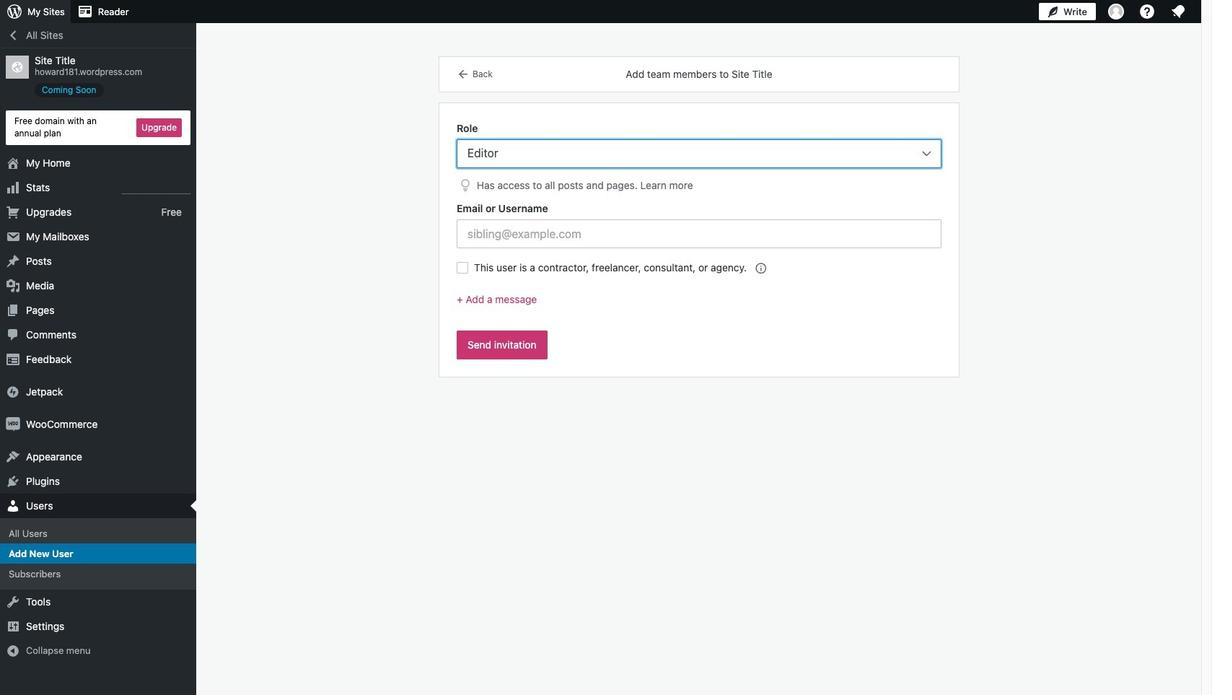 Task type: locate. For each thing, give the bounding box(es) containing it.
1 vertical spatial img image
[[6, 417, 20, 431]]

sibling@example.com text field
[[457, 220, 942, 249]]

img image
[[6, 384, 20, 399], [6, 417, 20, 431]]

1 vertical spatial group
[[457, 201, 942, 249]]

group
[[457, 121, 942, 194], [457, 201, 942, 249], [457, 292, 942, 319]]

main content
[[440, 57, 959, 377]]

2 vertical spatial group
[[457, 292, 942, 319]]

None checkbox
[[457, 262, 468, 274]]

0 vertical spatial img image
[[6, 384, 20, 399]]

2 img image from the top
[[6, 417, 20, 431]]

0 vertical spatial group
[[457, 121, 942, 194]]



Task type: vqa. For each thing, say whether or not it's contained in the screenshot.
progress bar
no



Task type: describe. For each thing, give the bounding box(es) containing it.
highest hourly views 0 image
[[122, 184, 191, 194]]

help image
[[1139, 3, 1156, 20]]

manage your notifications image
[[1170, 3, 1187, 20]]

3 group from the top
[[457, 292, 942, 319]]

more information image
[[754, 261, 767, 274]]

2 group from the top
[[457, 201, 942, 249]]

1 img image from the top
[[6, 384, 20, 399]]

my profile image
[[1109, 4, 1125, 19]]

1 group from the top
[[457, 121, 942, 194]]



